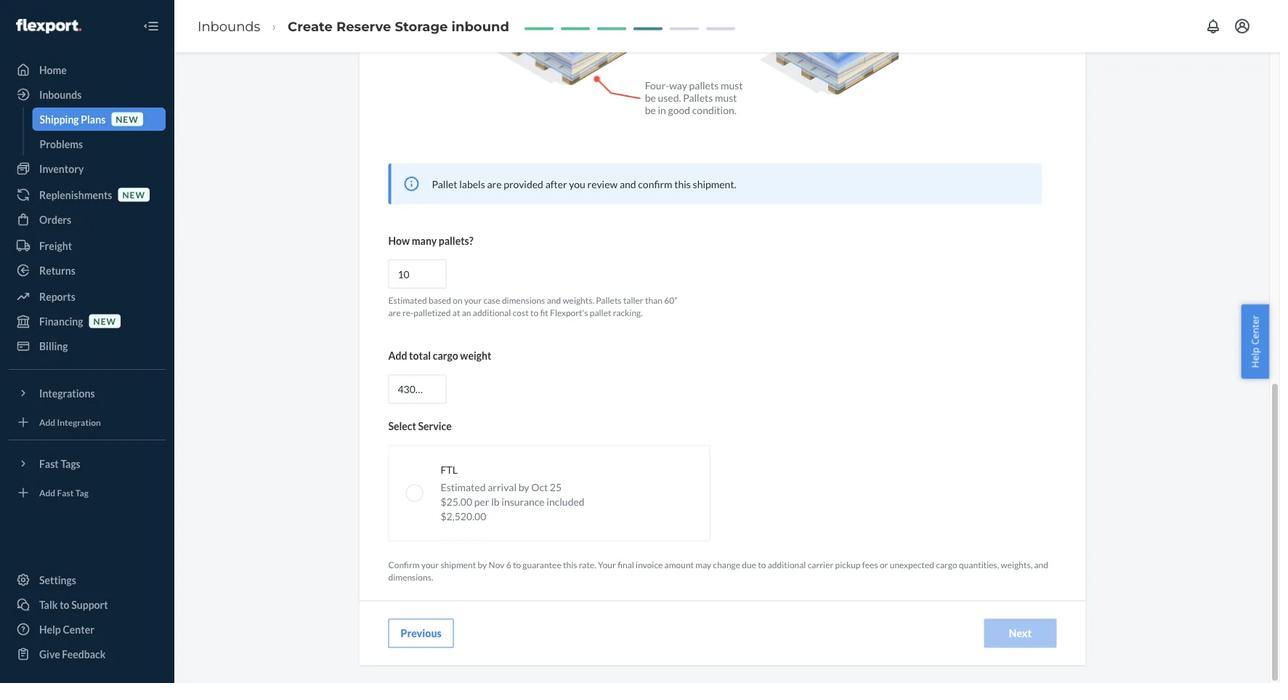 Task type: vqa. For each thing, say whether or not it's contained in the screenshot.
Help Center link
yes



Task type: describe. For each thing, give the bounding box(es) containing it.
talk to support
[[39, 598, 108, 611]]

inventory link
[[9, 157, 166, 180]]

1 be from the top
[[645, 92, 656, 104]]

are inside estimated based on your case dimensions and weights. pallets taller than 60" are re-palletized at an additional cost to fit flexport's pallet racking.
[[388, 308, 401, 318]]

per
[[474, 496, 489, 508]]

dimensions.
[[388, 572, 433, 582]]

taller
[[623, 295, 644, 306]]

flexport's
[[550, 308, 588, 318]]

support
[[71, 598, 108, 611]]

give feedback button
[[9, 642, 166, 666]]

fit
[[540, 308, 549, 318]]

talk
[[39, 598, 58, 611]]

condition.
[[692, 104, 737, 117]]

new for replenishments
[[122, 189, 145, 200]]

home link
[[9, 58, 166, 81]]

storage
[[395, 18, 448, 34]]

at
[[453, 308, 460, 318]]

add for add fast tag
[[39, 487, 55, 498]]

returns link
[[9, 259, 166, 282]]

good
[[668, 104, 690, 117]]

dimensions
[[502, 295, 545, 306]]

plans
[[81, 113, 106, 125]]

25
[[550, 481, 562, 494]]

or
[[880, 559, 888, 570]]

must right pallets
[[721, 80, 743, 92]]

cargo inside confirm your shipment by nov 6 to guarantee this rate. your final invoice amount may change due to additional carrier pickup fees or unexpected cargo quantities, weights, and dimensions.
[[936, 559, 958, 570]]

unexpected
[[890, 559, 935, 570]]

pallet
[[432, 178, 457, 190]]

to inside 'button'
[[60, 598, 69, 611]]

settings
[[39, 574, 76, 586]]

review
[[588, 178, 618, 190]]

orders link
[[9, 208, 166, 231]]

add integration
[[39, 417, 101, 427]]

and inside confirm your shipment by nov 6 to guarantee this rate. your final invoice amount may change due to additional carrier pickup fees or unexpected cargo quantities, weights, and dimensions.
[[1034, 559, 1049, 570]]

four-
[[645, 80, 669, 92]]

reports link
[[9, 285, 166, 308]]

this inside confirm your shipment by nov 6 to guarantee this rate. your final invoice amount may change due to additional carrier pickup fees or unexpected cargo quantities, weights, and dimensions.
[[563, 559, 577, 570]]

shipping
[[40, 113, 79, 125]]

on
[[453, 295, 463, 306]]

pallets
[[689, 80, 719, 92]]

1 vertical spatial fast
[[57, 487, 74, 498]]

open account menu image
[[1234, 17, 1251, 35]]

returns
[[39, 264, 75, 277]]

new for shipping plans
[[116, 114, 139, 124]]

$2,520.00
[[441, 510, 486, 523]]

create
[[288, 18, 333, 34]]

four-way pallets must be used. pallets must be in good condition.
[[645, 80, 743, 117]]

confirm
[[388, 559, 420, 570]]

add for add integration
[[39, 417, 55, 427]]

your
[[598, 559, 616, 570]]

rate.
[[579, 559, 596, 570]]

1 horizontal spatial and
[[620, 178, 636, 190]]

case
[[484, 295, 500, 306]]

provided
[[504, 178, 544, 190]]

close navigation image
[[142, 17, 160, 35]]

add integration link
[[9, 411, 166, 434]]

way
[[669, 80, 687, 92]]

fast inside 'dropdown button'
[[39, 457, 59, 470]]

fees
[[862, 559, 878, 570]]

in
[[658, 104, 666, 117]]

reserve
[[336, 18, 391, 34]]

add for add total cargo weight
[[388, 350, 407, 362]]

add fast tag
[[39, 487, 89, 498]]

0 horizontal spatial help center
[[39, 623, 94, 636]]

financing
[[39, 315, 83, 327]]

total
[[409, 350, 431, 362]]

pickup
[[835, 559, 861, 570]]

tag
[[75, 487, 89, 498]]

confirm your shipment by nov 6 to guarantee this rate. your final invoice amount may change due to additional carrier pickup fees or unexpected cargo quantities, weights, and dimensions.
[[388, 559, 1049, 582]]

racking.
[[613, 308, 643, 318]]

60"
[[664, 295, 678, 306]]

center inside button
[[1249, 315, 1262, 345]]

flexport logo image
[[16, 19, 81, 33]]

add total cargo weight
[[388, 350, 492, 362]]

next
[[1009, 628, 1032, 640]]

carrier
[[808, 559, 834, 570]]

palletized
[[414, 308, 451, 318]]

service
[[418, 420, 452, 433]]

based
[[429, 295, 451, 306]]

inbounds link inside breadcrumbs 'navigation'
[[198, 18, 260, 34]]

lb
[[491, 496, 500, 508]]

help center inside button
[[1249, 315, 1262, 368]]

inbound
[[452, 18, 509, 34]]

home
[[39, 64, 67, 76]]

open notifications image
[[1205, 17, 1222, 35]]

may
[[696, 559, 712, 570]]

0 horizontal spatial help
[[39, 623, 61, 636]]

pallets inside estimated based on your case dimensions and weights. pallets taller than 60" are re-palletized at an additional cost to fit flexport's pallet racking.
[[596, 295, 622, 306]]

due
[[742, 559, 757, 570]]

new for financing
[[93, 316, 116, 326]]

after
[[546, 178, 567, 190]]

how
[[388, 235, 410, 247]]

fast tags
[[39, 457, 80, 470]]

ftl estimated arrival by oct 25 $25.00 per lb insurance included $2,520.00
[[441, 464, 585, 523]]



Task type: locate. For each thing, give the bounding box(es) containing it.
give feedback
[[39, 648, 106, 660]]

0 horizontal spatial cargo
[[433, 350, 458, 362]]

2 be from the top
[[645, 104, 656, 117]]

1 vertical spatial help center
[[39, 623, 94, 636]]

1 horizontal spatial additional
[[768, 559, 806, 570]]

0 vertical spatial this
[[675, 178, 691, 190]]

0 horizontal spatial this
[[563, 559, 577, 570]]

pallets inside four-way pallets must be used. pallets must be in good condition.
[[683, 92, 713, 104]]

and right review
[[620, 178, 636, 190]]

this left rate.
[[563, 559, 577, 570]]

estimated up $25.00
[[441, 481, 486, 494]]

ftl
[[441, 464, 458, 476]]

1 horizontal spatial cargo
[[936, 559, 958, 570]]

new
[[116, 114, 139, 124], [122, 189, 145, 200], [93, 316, 116, 326]]

integrations button
[[9, 382, 166, 405]]

to inside estimated based on your case dimensions and weights. pallets taller than 60" are re-palletized at an additional cost to fit flexport's pallet racking.
[[531, 308, 539, 318]]

fast left tags
[[39, 457, 59, 470]]

shipment
[[441, 559, 476, 570]]

0 vertical spatial inbounds link
[[198, 18, 260, 34]]

amount
[[665, 559, 694, 570]]

1 vertical spatial inbounds
[[39, 88, 82, 101]]

estimated up re-
[[388, 295, 427, 306]]

0 horizontal spatial pallets
[[596, 295, 622, 306]]

0 horizontal spatial additional
[[473, 308, 511, 318]]

estimated inside estimated based on your case dimensions and weights. pallets taller than 60" are re-palletized at an additional cost to fit flexport's pallet racking.
[[388, 295, 427, 306]]

and up fit
[[547, 295, 561, 306]]

cost
[[513, 308, 529, 318]]

inventory
[[39, 162, 84, 175]]

confirm
[[638, 178, 673, 190]]

re-
[[403, 308, 414, 318]]

1 vertical spatial estimated
[[441, 481, 486, 494]]

feedback
[[62, 648, 106, 660]]

must right good
[[715, 92, 737, 104]]

1 horizontal spatial help center
[[1249, 315, 1262, 368]]

by for oct
[[519, 481, 529, 494]]

1 horizontal spatial are
[[487, 178, 502, 190]]

your inside estimated based on your case dimensions and weights. pallets taller than 60" are re-palletized at an additional cost to fit flexport's pallet racking.
[[464, 295, 482, 306]]

fast tags button
[[9, 452, 166, 475]]

1 vertical spatial cargo
[[936, 559, 958, 570]]

center
[[1249, 315, 1262, 345], [63, 623, 94, 636]]

to left fit
[[531, 308, 539, 318]]

estimated based on your case dimensions and weights. pallets taller than 60" are re-palletized at an additional cost to fit flexport's pallet racking.
[[388, 295, 678, 318]]

0 horizontal spatial inbounds
[[39, 88, 82, 101]]

1 vertical spatial additional
[[768, 559, 806, 570]]

your up dimensions.
[[421, 559, 439, 570]]

new right plans on the top of page
[[116, 114, 139, 124]]

this
[[675, 178, 691, 190], [563, 559, 577, 570]]

an
[[462, 308, 471, 318]]

0 vertical spatial new
[[116, 114, 139, 124]]

give
[[39, 648, 60, 660]]

problems
[[40, 138, 83, 150]]

previous
[[401, 628, 442, 640]]

select service
[[388, 420, 452, 433]]

2 vertical spatial new
[[93, 316, 116, 326]]

cargo left quantities,
[[936, 559, 958, 570]]

1 horizontal spatial help
[[1249, 347, 1262, 368]]

1 horizontal spatial inbounds link
[[198, 18, 260, 34]]

how many pallets?
[[388, 235, 474, 247]]

billing link
[[9, 334, 166, 358]]

0 vertical spatial cargo
[[433, 350, 458, 362]]

help center link
[[9, 618, 166, 641]]

0 horizontal spatial estimated
[[388, 295, 427, 306]]

included
[[547, 496, 585, 508]]

your inside confirm your shipment by nov 6 to guarantee this rate. your final invoice amount may change due to additional carrier pickup fees or unexpected cargo quantities, weights, and dimensions.
[[421, 559, 439, 570]]

help center button
[[1242, 304, 1270, 379]]

inbounds inside breadcrumbs 'navigation'
[[198, 18, 260, 34]]

0 vertical spatial help center
[[1249, 315, 1262, 368]]

1 vertical spatial pallets
[[596, 295, 622, 306]]

0 vertical spatial additional
[[473, 308, 511, 318]]

estimated inside ftl estimated arrival by oct 25 $25.00 per lb insurance included $2,520.00
[[441, 481, 486, 494]]

0 horizontal spatial your
[[421, 559, 439, 570]]

help inside button
[[1249, 347, 1262, 368]]

2 vertical spatial and
[[1034, 559, 1049, 570]]

0 vertical spatial by
[[519, 481, 529, 494]]

inbounds
[[198, 18, 260, 34], [39, 88, 82, 101]]

invoice
[[636, 559, 663, 570]]

None number field
[[388, 260, 447, 289], [388, 375, 447, 404], [388, 260, 447, 289], [388, 375, 447, 404]]

select
[[388, 420, 416, 433]]

1 vertical spatial are
[[388, 308, 401, 318]]

weight
[[460, 350, 492, 362]]

cargo right total
[[433, 350, 458, 362]]

estimated
[[388, 295, 427, 306], [441, 481, 486, 494]]

1 vertical spatial new
[[122, 189, 145, 200]]

0 vertical spatial pallets
[[683, 92, 713, 104]]

problems link
[[32, 132, 166, 156]]

0 vertical spatial fast
[[39, 457, 59, 470]]

breadcrumbs navigation
[[186, 5, 521, 47]]

by left nov
[[478, 559, 487, 570]]

0 vertical spatial add
[[388, 350, 407, 362]]

0 horizontal spatial and
[[547, 295, 561, 306]]

and right weights, at right
[[1034, 559, 1049, 570]]

0 vertical spatial estimated
[[388, 295, 427, 306]]

by
[[519, 481, 529, 494], [478, 559, 487, 570]]

by for nov
[[478, 559, 487, 570]]

2 horizontal spatial and
[[1034, 559, 1049, 570]]

add fast tag link
[[9, 481, 166, 504]]

by up insurance
[[519, 481, 529, 494]]

to right due
[[758, 559, 766, 570]]

by inside confirm your shipment by nov 6 to guarantee this rate. your final invoice amount may change due to additional carrier pickup fees or unexpected cargo quantities, weights, and dimensions.
[[478, 559, 487, 570]]

add left total
[[388, 350, 407, 362]]

1 horizontal spatial by
[[519, 481, 529, 494]]

insurance
[[502, 496, 545, 508]]

additional down case
[[473, 308, 511, 318]]

labels
[[459, 178, 485, 190]]

0 vertical spatial your
[[464, 295, 482, 306]]

by inside ftl estimated arrival by oct 25 $25.00 per lb insurance included $2,520.00
[[519, 481, 529, 494]]

integrations
[[39, 387, 95, 399]]

add down fast tags
[[39, 487, 55, 498]]

0 vertical spatial inbounds
[[198, 18, 260, 34]]

0 horizontal spatial center
[[63, 623, 94, 636]]

1 vertical spatial by
[[478, 559, 487, 570]]

previous button
[[388, 619, 454, 648]]

cargo
[[433, 350, 458, 362], [936, 559, 958, 570]]

1 horizontal spatial inbounds
[[198, 18, 260, 34]]

freight
[[39, 239, 72, 252]]

0 horizontal spatial inbounds link
[[9, 83, 166, 106]]

next button
[[984, 619, 1057, 648]]

quantities,
[[959, 559, 999, 570]]

1 vertical spatial and
[[547, 295, 561, 306]]

0 horizontal spatial are
[[388, 308, 401, 318]]

$25.00
[[441, 496, 472, 508]]

help center
[[1249, 315, 1262, 368], [39, 623, 94, 636]]

1 vertical spatial this
[[563, 559, 577, 570]]

inbounds link
[[198, 18, 260, 34], [9, 83, 166, 106]]

new down reports link
[[93, 316, 116, 326]]

additional inside confirm your shipment by nov 6 to guarantee this rate. your final invoice amount may change due to additional carrier pickup fees or unexpected cargo quantities, weights, and dimensions.
[[768, 559, 806, 570]]

1 vertical spatial help
[[39, 623, 61, 636]]

fast left "tag" in the left bottom of the page
[[57, 487, 74, 498]]

oct
[[531, 481, 548, 494]]

0 vertical spatial are
[[487, 178, 502, 190]]

this right confirm
[[675, 178, 691, 190]]

6
[[506, 559, 511, 570]]

integration
[[57, 417, 101, 427]]

0 horizontal spatial by
[[478, 559, 487, 570]]

additional left carrier
[[768, 559, 806, 570]]

0 vertical spatial help
[[1249, 347, 1262, 368]]

your up the an
[[464, 295, 482, 306]]

and inside estimated based on your case dimensions and weights. pallets taller than 60" are re-palletized at an additional cost to fit flexport's pallet racking.
[[547, 295, 561, 306]]

must
[[721, 80, 743, 92], [715, 92, 737, 104]]

1 vertical spatial your
[[421, 559, 439, 570]]

orders
[[39, 213, 71, 226]]

shipping plans
[[40, 113, 106, 125]]

1 vertical spatial inbounds link
[[9, 83, 166, 106]]

pallet labels are provided after you review and confirm this shipment.
[[432, 178, 737, 190]]

0 vertical spatial center
[[1249, 315, 1262, 345]]

replenishments
[[39, 189, 112, 201]]

and
[[620, 178, 636, 190], [547, 295, 561, 306], [1034, 559, 1049, 570]]

1 vertical spatial center
[[63, 623, 94, 636]]

your
[[464, 295, 482, 306], [421, 559, 439, 570]]

additional inside estimated based on your case dimensions and weights. pallets taller than 60" are re-palletized at an additional cost to fit flexport's pallet racking.
[[473, 308, 511, 318]]

1 horizontal spatial your
[[464, 295, 482, 306]]

1 horizontal spatial estimated
[[441, 481, 486, 494]]

additional
[[473, 308, 511, 318], [768, 559, 806, 570]]

to right 6
[[513, 559, 521, 570]]

tags
[[61, 457, 80, 470]]

pallet
[[590, 308, 612, 318]]

to right talk
[[60, 598, 69, 611]]

guarantee
[[523, 559, 562, 570]]

1 horizontal spatial pallets
[[683, 92, 713, 104]]

0 vertical spatial and
[[620, 178, 636, 190]]

nov
[[489, 559, 505, 570]]

change
[[713, 559, 741, 570]]

are left re-
[[388, 308, 401, 318]]

2 vertical spatial add
[[39, 487, 55, 498]]

than
[[645, 295, 663, 306]]

1 vertical spatial add
[[39, 417, 55, 427]]

arrival
[[488, 481, 517, 494]]

shipment.
[[693, 178, 737, 190]]

1 horizontal spatial center
[[1249, 315, 1262, 345]]

are right labels
[[487, 178, 502, 190]]

add left integration at the left of the page
[[39, 417, 55, 427]]

1 horizontal spatial this
[[675, 178, 691, 190]]

billing
[[39, 340, 68, 352]]

new up orders link at the top of page
[[122, 189, 145, 200]]



